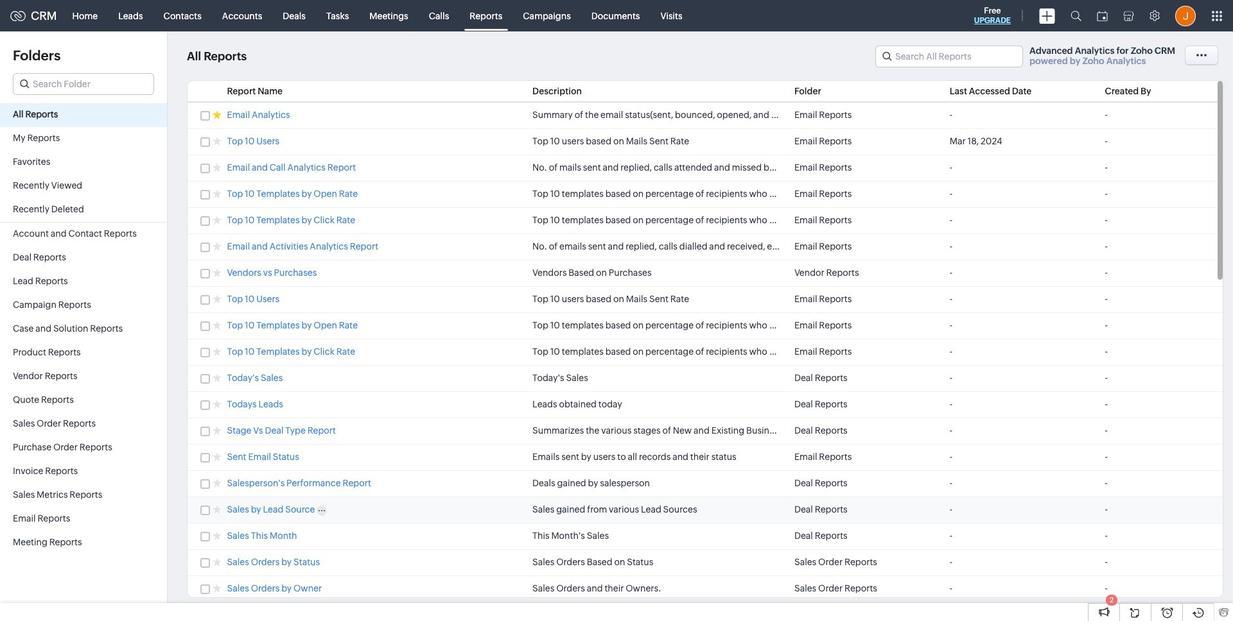 Task type: vqa. For each thing, say whether or not it's contained in the screenshot.
"logo"
yes



Task type: locate. For each thing, give the bounding box(es) containing it.
Search Folder text field
[[13, 74, 153, 94]]

search element
[[1063, 0, 1089, 31]]

create menu element
[[1031, 0, 1063, 31]]

logo image
[[10, 11, 26, 21]]

create menu image
[[1039, 8, 1055, 23]]

profile element
[[1168, 0, 1204, 31]]



Task type: describe. For each thing, give the bounding box(es) containing it.
profile image
[[1175, 5, 1196, 26]]

calendar image
[[1097, 11, 1108, 21]]

Search All Reports text field
[[876, 46, 1022, 67]]

search image
[[1071, 10, 1081, 21]]



